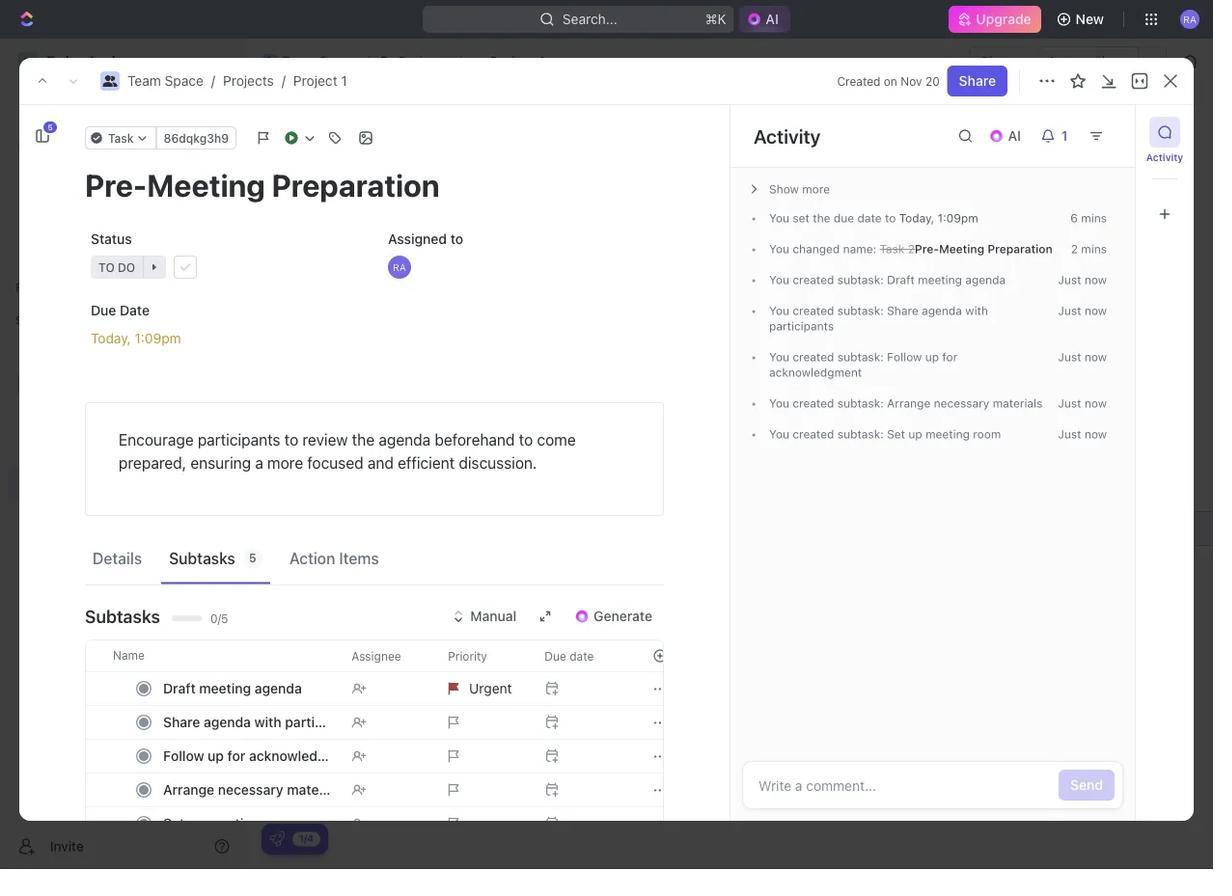 Task type: locate. For each thing, give the bounding box(es) containing it.
follow up for acknowledgment inside task sidebar content section
[[769, 350, 958, 379]]

project 1 link
[[466, 50, 550, 73], [293, 73, 347, 89]]

mins for 2 mins
[[1081, 242, 1107, 256]]

ra for ra dropdown button to the top
[[1183, 13, 1196, 24]]

0 vertical spatial participants
[[769, 319, 834, 333]]

1 horizontal spatial materials
[[993, 397, 1043, 410]]

1 vertical spatial draft
[[163, 681, 196, 697]]

0 vertical spatial do
[[118, 261, 135, 274]]

task inside dropdown button
[[108, 131, 134, 145]]

0 vertical spatial mins
[[1081, 211, 1107, 225]]

5 now from the top
[[1085, 428, 1107, 441]]

participants inside share agenda with participants
[[769, 319, 834, 333]]

add up efficient
[[435, 424, 457, 438]]

5 created from the top
[[793, 428, 834, 441]]

more
[[802, 182, 830, 196], [267, 454, 303, 472]]

team for team space / projects / project 1
[[127, 73, 161, 89]]

due for due date
[[545, 650, 566, 663]]

the inside task sidebar content section
[[813, 211, 830, 225]]

share agenda with participants link down draft meeting agenda
[[158, 709, 361, 737]]

acknowledgment
[[769, 366, 862, 379], [249, 748, 358, 764]]

1 vertical spatial necessary
[[218, 782, 283, 798]]

share
[[981, 54, 1018, 69], [959, 73, 996, 89], [887, 304, 919, 318], [163, 715, 200, 731]]

date right due
[[857, 211, 882, 225]]

2 vertical spatial add
[[346, 554, 371, 570]]

subtask: up you created subtask: arrange necessary materials at the right of page
[[838, 350, 884, 364]]

1 vertical spatial today
[[91, 330, 127, 346]]

1 horizontal spatial draft
[[887, 273, 915, 287]]

1 horizontal spatial add task
[[435, 424, 486, 438]]

4 subtask: from the top
[[838, 397, 884, 410]]

0 vertical spatial draft meeting agenda link
[[887, 273, 1006, 287]]

send
[[1070, 777, 1103, 793]]

draft meeting agenda link down '0/5'
[[158, 675, 336, 703]]

1 you from the top
[[769, 211, 789, 225]]

just now for you created subtask: set up meeting room
[[1058, 428, 1107, 441]]

share agenda with participants down you created subtask: draft meeting agenda
[[769, 304, 988, 333]]

to up the ‎task
[[885, 211, 896, 225]]

0 vertical spatial follow
[[887, 350, 922, 364]]

participants down changed
[[769, 319, 834, 333]]

0 horizontal spatial add task
[[346, 554, 403, 570]]

1 vertical spatial add task
[[435, 424, 486, 438]]

, inside task sidebar content section
[[931, 211, 934, 225]]

1 mins from the top
[[1081, 211, 1107, 225]]

ai button up show more dropdown button
[[981, 121, 1033, 152]]

do down status
[[118, 261, 135, 274]]

assigned to
[[388, 231, 463, 247]]

/
[[367, 54, 371, 69], [458, 54, 462, 69], [211, 73, 215, 89], [282, 73, 286, 89]]

follow
[[887, 350, 922, 364], [163, 748, 204, 764]]

just now for you created subtask: draft meeting agenda
[[1058, 273, 1107, 287]]

1 created subtask: from the top
[[789, 304, 887, 318]]

0 vertical spatial space
[[319, 54, 358, 69]]

room
[[973, 428, 1001, 441]]

with down meeting in the top of the page
[[965, 304, 988, 318]]

you
[[769, 211, 789, 225], [769, 242, 789, 256], [769, 273, 789, 287], [769, 304, 789, 318], [769, 350, 789, 364], [769, 397, 789, 410], [769, 428, 789, 441]]

ai button
[[739, 6, 790, 33], [981, 121, 1033, 152]]

subtasks up name
[[85, 606, 160, 627]]

0 horizontal spatial participants
[[198, 431, 280, 449]]

0 horizontal spatial arrange
[[163, 782, 214, 798]]

share button
[[969, 46, 1029, 77], [947, 66, 1008, 97]]

the up and
[[352, 431, 375, 449]]

arrange
[[887, 397, 931, 410], [163, 782, 214, 798]]

mins for 6 mins
[[1081, 211, 1107, 225]]

to down status
[[98, 261, 115, 274]]

arrange necessary materials link
[[887, 397, 1043, 410], [158, 776, 346, 804]]

Search tasks... text field
[[973, 220, 1166, 249]]

subtasks up '0/5'
[[169, 549, 235, 567]]

1 vertical spatial date
[[570, 650, 594, 663]]

do up focused
[[335, 424, 352, 438]]

encourage
[[119, 431, 194, 449]]

team space / projects / project 1
[[127, 73, 347, 89]]

to do up focused
[[316, 424, 352, 438]]

ai left 1 dropdown button
[[1008, 128, 1021, 144]]

2 right the ‎task
[[908, 242, 915, 256]]

follow up for acknowledgment link up you created subtask: arrange necessary materials at the right of page
[[769, 350, 958, 379]]

5 left action
[[249, 552, 257, 565]]

3 just from the top
[[1058, 350, 1081, 364]]

1 horizontal spatial share agenda with participants
[[769, 304, 988, 333]]

due inside 'dropdown button'
[[545, 650, 566, 663]]

1 vertical spatial add
[[435, 424, 457, 438]]

0 vertical spatial ra
[[1183, 13, 1196, 24]]

ai inside ai dropdown button
[[1008, 128, 1021, 144]]

7 you from the top
[[769, 428, 789, 441]]

participants up 'ensuring'
[[198, 431, 280, 449]]

share agenda with participants
[[769, 304, 988, 333], [163, 715, 361, 731]]

4 created from the top
[[793, 397, 834, 410]]

share button right 20
[[947, 66, 1008, 97]]

the right set
[[813, 211, 830, 225]]

5 up "inbox"
[[48, 123, 53, 132]]

0 vertical spatial 1:09
[[938, 211, 961, 225]]

projects link right team space on the top left of page
[[374, 50, 454, 73]]

today up you changed name: ‎task 2 pre-meeting preparation
[[899, 211, 931, 225]]

necessary up set up meeting room link
[[934, 397, 990, 410]]

agenda inside encourage participants to review the agenda beforehand to come prepared, ensuring a more focused and efficient discussion.
[[379, 431, 431, 449]]

do inside dropdown button
[[118, 261, 135, 274]]

share down upgrade "link"
[[981, 54, 1018, 69]]

5
[[48, 123, 53, 132], [249, 552, 257, 565]]

materials up room
[[993, 397, 1043, 410]]

with inside share agenda with participants
[[965, 304, 988, 318]]

2 horizontal spatial participants
[[769, 319, 834, 333]]

1 just now from the top
[[1058, 273, 1107, 287]]

1 horizontal spatial 1:09
[[938, 211, 961, 225]]

1 horizontal spatial arrange
[[887, 397, 931, 410]]

1 horizontal spatial today
[[899, 211, 931, 225]]

0 horizontal spatial projects
[[58, 409, 109, 425]]

agenda inside share agenda with participants
[[922, 304, 962, 318]]

2 mins
[[1071, 242, 1107, 256]]

0 vertical spatial with
[[965, 304, 988, 318]]

, down date
[[127, 330, 131, 346]]

4 just now from the top
[[1058, 397, 1107, 410]]

2 horizontal spatial projects link
[[374, 50, 454, 73]]

2 just from the top
[[1058, 304, 1081, 318]]

acknowledgment up arrange necessary materials
[[249, 748, 358, 764]]

mins right '6'
[[1081, 211, 1107, 225]]

search...
[[562, 11, 617, 27]]

0 vertical spatial share agenda with participants link
[[769, 304, 988, 333]]

2 vertical spatial add task
[[346, 554, 403, 570]]

follow up for acknowledgment up you created subtask: arrange necessary materials at the right of page
[[769, 350, 958, 379]]

team space link
[[258, 50, 363, 73], [127, 73, 204, 89]]

projects
[[398, 54, 449, 69], [223, 73, 274, 89], [58, 409, 109, 425]]

1 vertical spatial do
[[335, 424, 352, 438]]

to do down status
[[98, 261, 135, 274]]

more right a
[[267, 454, 303, 472]]

share button down upgrade "link"
[[969, 46, 1029, 77]]

team up home link
[[127, 73, 161, 89]]

add task for add task button to the bottom
[[346, 554, 403, 570]]

favorites
[[15, 281, 66, 294]]

follow up for acknowledgment
[[769, 350, 958, 379], [163, 748, 358, 764]]

share agenda with participants down draft meeting agenda
[[163, 715, 361, 731]]

add task down automations button
[[1074, 124, 1132, 140]]

, down show more dropdown button
[[931, 211, 934, 225]]

1 vertical spatial team
[[127, 73, 161, 89]]

preparation
[[988, 242, 1053, 256]]

0 vertical spatial follow up for acknowledgment
[[769, 350, 958, 379]]

automations button
[[1038, 47, 1138, 76]]

with down draft meeting agenda
[[254, 715, 282, 731]]

just now
[[1058, 273, 1107, 287], [1058, 304, 1107, 318], [1058, 350, 1107, 364], [1058, 397, 1107, 410], [1058, 428, 1107, 441]]

1:09 down date
[[135, 330, 161, 346]]

to do inside dropdown button
[[98, 261, 135, 274]]

1 vertical spatial share agenda with participants
[[163, 715, 361, 731]]

1 vertical spatial more
[[267, 454, 303, 472]]

now for you created subtask: draft meeting agenda
[[1085, 273, 1107, 287]]

2 horizontal spatial 2
[[1071, 242, 1078, 256]]

0 horizontal spatial more
[[267, 454, 303, 472]]

6 you from the top
[[769, 397, 789, 410]]

date inside 'dropdown button'
[[570, 650, 594, 663]]

0 horizontal spatial project 1
[[292, 115, 404, 147]]

subtask: down you created subtask: draft meeting agenda
[[838, 304, 884, 318]]

1 created from the top
[[793, 273, 834, 287]]

upgrade
[[976, 11, 1031, 27]]

0 horizontal spatial ai
[[766, 11, 779, 27]]

ensuring
[[190, 454, 251, 472]]

5 just from the top
[[1058, 428, 1081, 441]]

0 horizontal spatial ,
[[127, 330, 131, 346]]

user group image inside team space link
[[264, 57, 276, 67]]

materials inside arrange necessary materials link
[[287, 782, 346, 798]]

materials
[[993, 397, 1043, 410], [287, 782, 346, 798]]

0 horizontal spatial projects link
[[58, 401, 183, 432]]

1 vertical spatial ra
[[393, 261, 406, 272]]

meeting left room
[[926, 428, 970, 441]]

due down generate 'button'
[[545, 650, 566, 663]]

activity
[[754, 124, 821, 147], [1146, 152, 1183, 163]]

2 up and
[[375, 424, 382, 438]]

to left review
[[284, 431, 298, 449]]

created for you created subtask: arrange necessary materials
[[793, 397, 834, 410]]

draft meeting agenda link inside task sidebar content section
[[887, 273, 1006, 287]]

just for you created subtask: arrange necessary materials
[[1058, 397, 1081, 410]]

projects link up 86dqkg3h9 at left top
[[223, 73, 274, 89]]

share agenda with participants link inside task sidebar content section
[[769, 304, 988, 333]]

0 horizontal spatial 2
[[375, 424, 382, 438]]

2 you from the top
[[769, 242, 789, 256]]

4 now from the top
[[1085, 397, 1107, 410]]

1 vertical spatial space
[[165, 73, 204, 89]]

urgent button
[[436, 672, 533, 706]]

for
[[942, 350, 958, 364], [227, 748, 245, 764]]

3 you from the top
[[769, 273, 789, 287]]

5 just now from the top
[[1058, 428, 1107, 441]]

you created subtask: set up meeting room
[[769, 428, 1001, 441]]

just for you created subtask: draft meeting agenda
[[1058, 273, 1081, 287]]

up up arrange necessary materials
[[208, 748, 224, 764]]

1
[[539, 54, 545, 69], [341, 73, 347, 89], [385, 115, 398, 147], [1061, 128, 1068, 144], [416, 274, 421, 287]]

0 horizontal spatial activity
[[754, 124, 821, 147]]

0 vertical spatial pm
[[961, 211, 978, 225]]

2 created subtask: from the top
[[789, 350, 887, 364]]

projects tree
[[8, 336, 237, 596]]

0 vertical spatial project 1
[[490, 54, 545, 69]]

today down due date
[[91, 330, 127, 346]]

projects link
[[374, 50, 454, 73], [223, 73, 274, 89], [58, 401, 183, 432]]

follow up for acknowledgment up arrange necessary materials
[[163, 748, 358, 764]]

1 horizontal spatial the
[[813, 211, 830, 225]]

1 now from the top
[[1085, 273, 1107, 287]]

priority
[[448, 650, 487, 663]]

set
[[887, 428, 905, 441]]

subtask: left set
[[838, 428, 884, 441]]

1 horizontal spatial space
[[319, 54, 358, 69]]

user group image
[[264, 57, 276, 67], [103, 75, 117, 87]]

0 horizontal spatial with
[[254, 715, 282, 731]]

1 inside dropdown button
[[1061, 128, 1068, 144]]

1 subtask: from the top
[[838, 273, 884, 287]]

0 horizontal spatial space
[[165, 73, 204, 89]]

assignee button
[[340, 641, 436, 672]]

date down generate 'button'
[[570, 650, 594, 663]]

0 horizontal spatial share agenda with participants
[[163, 715, 361, 731]]

projects link up prepared,
[[58, 401, 183, 432]]

you for set
[[769, 428, 789, 441]]

mins down 6 mins
[[1081, 242, 1107, 256]]

1 vertical spatial mins
[[1081, 242, 1107, 256]]

new button
[[1049, 4, 1116, 35]]

user group image up home link
[[103, 75, 117, 87]]

1 horizontal spatial user group image
[[264, 57, 276, 67]]

user group image up team space / projects / project 1 on the top left of the page
[[264, 57, 276, 67]]

1 vertical spatial projects
[[223, 73, 274, 89]]

to do
[[98, 261, 135, 274], [316, 424, 352, 438]]

1 horizontal spatial draft meeting agenda link
[[887, 273, 1006, 287]]

necessary
[[934, 397, 990, 410], [218, 782, 283, 798]]

arrange inside task sidebar content section
[[887, 397, 931, 410]]

0 vertical spatial more
[[802, 182, 830, 196]]

1 horizontal spatial arrange necessary materials link
[[887, 397, 1043, 410]]

just
[[1058, 273, 1081, 287], [1058, 304, 1081, 318], [1058, 350, 1081, 364], [1058, 397, 1081, 410], [1058, 428, 1081, 441]]

just for you created subtask: set up meeting room
[[1058, 428, 1081, 441]]

follow up for acknowledgment link up arrange necessary materials
[[158, 743, 358, 771]]

subtask: down name:
[[838, 273, 884, 287]]

add
[[1074, 124, 1099, 140], [435, 424, 457, 438], [346, 554, 371, 570]]

a
[[255, 454, 263, 472]]

task down home link
[[108, 131, 134, 145]]

draft meeting agenda
[[163, 681, 302, 697]]

to left come
[[519, 431, 533, 449]]

to
[[885, 211, 896, 225], [450, 231, 463, 247], [98, 261, 115, 274], [316, 424, 332, 438], [284, 431, 298, 449], [519, 431, 533, 449]]

add task button right action
[[338, 551, 411, 574]]

⌘k
[[705, 11, 726, 27]]

name:
[[843, 242, 876, 256]]

up up you created subtask: arrange necessary materials at the right of page
[[925, 350, 939, 364]]

subtask: up you created subtask: set up meeting room
[[838, 397, 884, 410]]

5 you from the top
[[769, 350, 789, 364]]

0 vertical spatial meeting
[[918, 273, 962, 287]]

1 horizontal spatial ra button
[[1175, 4, 1205, 35]]

0 vertical spatial created subtask:
[[789, 304, 887, 318]]

pm up meeting in the top of the page
[[961, 211, 978, 225]]

1 horizontal spatial do
[[335, 424, 352, 438]]

0 horizontal spatial ai button
[[739, 6, 790, 33]]

0 horizontal spatial do
[[118, 261, 135, 274]]

0 vertical spatial ai button
[[739, 6, 790, 33]]

ai button right ⌘k
[[739, 6, 790, 33]]

add down automations button
[[1074, 124, 1099, 140]]

created subtask:
[[789, 304, 887, 318], [789, 350, 887, 364]]

share agenda with participants link
[[769, 304, 988, 333], [158, 709, 361, 737]]

1 vertical spatial 1:09
[[135, 330, 161, 346]]

2 vertical spatial projects
[[58, 409, 109, 425]]

to inside task sidebar content section
[[885, 211, 896, 225]]

more right show
[[802, 182, 830, 196]]

show more button
[[742, 176, 1123, 203]]

share down you created subtask: draft meeting agenda
[[887, 304, 919, 318]]

0 horizontal spatial the
[[352, 431, 375, 449]]

1 horizontal spatial pm
[[961, 211, 978, 225]]

follow up arrange necessary materials
[[163, 748, 204, 764]]

1 vertical spatial share agenda with participants link
[[158, 709, 361, 737]]

add task button up efficient
[[412, 419, 494, 442]]

created subtask: up you created subtask: arrange necessary materials at the right of page
[[789, 350, 887, 364]]

draft meeting agenda link down meeting in the top of the page
[[887, 273, 1006, 287]]

1:09 inside task sidebar content section
[[938, 211, 961, 225]]

2 down '6'
[[1071, 242, 1078, 256]]

0 vertical spatial share agenda with participants
[[769, 304, 988, 333]]

2 vertical spatial up
[[208, 748, 224, 764]]

0 vertical spatial ai
[[766, 11, 779, 27]]

1 vertical spatial created subtask:
[[789, 350, 887, 364]]

created subtask: down you created subtask: draft meeting agenda
[[789, 304, 887, 318]]

5 subtask: from the top
[[838, 428, 884, 441]]

4 just from the top
[[1058, 397, 1081, 410]]

follow up you created subtask: arrange necessary materials at the right of page
[[887, 350, 922, 364]]

team up team space / projects / project 1 on the top left of the page
[[282, 54, 315, 69]]

add task up efficient
[[435, 424, 486, 438]]

for up arrange necessary materials
[[227, 748, 245, 764]]

up
[[925, 350, 939, 364], [909, 428, 922, 441], [208, 748, 224, 764]]

focused
[[307, 454, 364, 472]]

follow up for acknowledgment link
[[769, 350, 958, 379], [158, 743, 358, 771]]

1 just from the top
[[1058, 273, 1081, 287]]

1 horizontal spatial team
[[282, 54, 315, 69]]

3 subtask: from the top
[[838, 350, 884, 364]]

pm down the to do dropdown button
[[161, 330, 181, 346]]

participants down assignee
[[285, 715, 361, 731]]

up right set
[[909, 428, 922, 441]]

created for you created subtask: set up meeting room
[[793, 428, 834, 441]]

arrange necessary materials link up onboarding checklist button icon
[[158, 776, 346, 804]]

draft meeting agenda link
[[887, 273, 1006, 287], [158, 675, 336, 703]]

sidebar navigation
[[0, 39, 246, 870]]

0 vertical spatial today
[[899, 211, 931, 225]]

date inside task sidebar content section
[[857, 211, 882, 225]]

participants
[[769, 319, 834, 333], [198, 431, 280, 449], [285, 715, 361, 731]]

0 horizontal spatial team
[[127, 73, 161, 89]]

onboarding checklist button image
[[269, 832, 285, 847]]

subtask:
[[838, 273, 884, 287], [838, 304, 884, 318], [838, 350, 884, 364], [838, 397, 884, 410], [838, 428, 884, 441]]

3 now from the top
[[1085, 350, 1107, 364]]

1 vertical spatial project
[[293, 73, 337, 89]]

1 horizontal spatial necessary
[[934, 397, 990, 410]]

0 vertical spatial the
[[813, 211, 830, 225]]

0 vertical spatial subtasks
[[169, 549, 235, 567]]

necessary inside task sidebar content section
[[934, 397, 990, 410]]

created subtask: for participants
[[789, 304, 887, 318]]

more inside show more dropdown button
[[802, 182, 830, 196]]

0 vertical spatial up
[[925, 350, 939, 364]]

to right assigned
[[450, 231, 463, 247]]

now
[[1085, 273, 1107, 287], [1085, 304, 1107, 318], [1085, 350, 1107, 364], [1085, 397, 1107, 410], [1085, 428, 1107, 441]]

add task right action
[[346, 554, 403, 570]]

acknowledgment up you created subtask: set up meeting room
[[769, 366, 862, 379]]

0 horizontal spatial follow up for acknowledgment link
[[158, 743, 358, 771]]

project 1
[[490, 54, 545, 69], [292, 115, 404, 147]]

1:09 up meeting in the top of the page
[[938, 211, 961, 225]]

arrange necessary materials link up set up meeting room link
[[887, 397, 1043, 410]]

0 horizontal spatial 1:09
[[135, 330, 161, 346]]

add right action
[[346, 554, 371, 570]]

meeting down '0/5'
[[199, 681, 251, 697]]

projects inside tree
[[58, 409, 109, 425]]

acknowledgment inside task sidebar content section
[[769, 366, 862, 379]]

due left date
[[91, 303, 116, 318]]

to up focused
[[316, 424, 332, 438]]

1 vertical spatial to do
[[316, 424, 352, 438]]

2 mins from the top
[[1081, 242, 1107, 256]]

necessary up onboarding checklist button icon
[[218, 782, 283, 798]]

action items
[[289, 549, 379, 567]]

share agenda with participants link down you created subtask: draft meeting agenda
[[769, 304, 988, 333]]

meeting down "pre-"
[[918, 273, 962, 287]]

for inside follow up for acknowledgment
[[942, 350, 958, 364]]

1:09
[[938, 211, 961, 225], [135, 330, 161, 346]]

0 vertical spatial activity
[[754, 124, 821, 147]]



Task type: describe. For each thing, give the bounding box(es) containing it.
1 vertical spatial user group image
[[103, 75, 117, 87]]

team space
[[282, 54, 358, 69]]

set
[[793, 211, 810, 225]]

1 vertical spatial ,
[[127, 330, 131, 346]]

3 just now from the top
[[1058, 350, 1107, 364]]

spaces
[[15, 314, 56, 327]]

0/5
[[210, 612, 228, 625]]

2 now from the top
[[1085, 304, 1107, 318]]

0 horizontal spatial draft meeting agenda link
[[158, 675, 336, 703]]

1 vertical spatial subtasks
[[85, 606, 160, 627]]

1 vertical spatial arrange necessary materials link
[[158, 776, 346, 804]]

share inside share agenda with participants
[[887, 304, 919, 318]]

1 horizontal spatial project 1 link
[[466, 50, 550, 73]]

space for team space
[[319, 54, 358, 69]]

onboarding checklist button element
[[269, 832, 285, 847]]

home link
[[8, 94, 237, 124]]

1 horizontal spatial ai button
[[981, 121, 1033, 152]]

0 horizontal spatial acknowledgment
[[249, 748, 358, 764]]

changed
[[793, 242, 840, 256]]

dashboards link
[[8, 192, 237, 223]]

follow inside follow up for acknowledgment
[[887, 350, 922, 364]]

draft inside task sidebar content section
[[887, 273, 915, 287]]

1 vertical spatial 5
[[249, 552, 257, 565]]

progress
[[331, 274, 394, 287]]

hide button
[[769, 222, 811, 246]]

hide
[[777, 227, 803, 241]]

subtask: for arrange necessary materials
[[838, 397, 884, 410]]

0 horizontal spatial necessary
[[218, 782, 283, 798]]

2 vertical spatial project
[[292, 115, 379, 147]]

1 horizontal spatial participants
[[285, 715, 361, 731]]

invite
[[50, 839, 84, 855]]

items
[[339, 549, 379, 567]]

5 button
[[27, 121, 58, 152]]

0 horizontal spatial share agenda with participants link
[[158, 709, 361, 737]]

0 horizontal spatial for
[[227, 748, 245, 764]]

assigned
[[388, 231, 447, 247]]

Edit task name text field
[[85, 167, 664, 204]]

1 horizontal spatial up
[[909, 428, 922, 441]]

action items button
[[282, 541, 387, 576]]

generate button
[[563, 601, 664, 632]]

1 horizontal spatial projects link
[[223, 73, 274, 89]]

space for team space / projects / project 1
[[165, 73, 204, 89]]

nov
[[901, 74, 922, 88]]

add for topmost add task button
[[1074, 124, 1099, 140]]

1/4
[[299, 833, 314, 844]]

urgent
[[469, 681, 512, 697]]

2 subtask: from the top
[[838, 304, 884, 318]]

1 horizontal spatial team space link
[[258, 50, 363, 73]]

20
[[925, 74, 940, 88]]

new
[[1076, 11, 1104, 27]]

2 horizontal spatial projects
[[398, 54, 449, 69]]

6
[[1071, 211, 1078, 225]]

show more
[[769, 182, 830, 196]]

1 vertical spatial meeting
[[926, 428, 970, 441]]

date
[[120, 303, 150, 318]]

0 vertical spatial add task button
[[1062, 117, 1144, 148]]

set up meeting room link
[[887, 428, 1001, 441]]

in progress
[[316, 274, 394, 287]]

today inside task sidebar content section
[[899, 211, 931, 225]]

inbox
[[46, 134, 80, 150]]

you for due
[[769, 211, 789, 225]]

2 for 2
[[375, 424, 382, 438]]

2 created from the top
[[793, 304, 834, 318]]

1 vertical spatial add task button
[[412, 419, 494, 442]]

subtask: for set up meeting room
[[838, 428, 884, 441]]

status
[[91, 231, 132, 247]]

details button
[[85, 541, 150, 576]]

home
[[46, 101, 83, 117]]

created subtask: for acknowledgment
[[789, 350, 887, 364]]

0 horizontal spatial draft
[[163, 681, 196, 697]]

name
[[113, 649, 145, 663]]

you for ‎task
[[769, 242, 789, 256]]

ra for the leftmost ra dropdown button
[[393, 261, 406, 272]]

‎task
[[880, 242, 905, 256]]

arrange inside arrange necessary materials link
[[163, 782, 214, 798]]

due date
[[545, 650, 594, 663]]

now for you created subtask: arrange necessary materials
[[1085, 397, 1107, 410]]

task up discussion.
[[460, 424, 486, 438]]

1 vertical spatial with
[[254, 715, 282, 731]]

details
[[93, 549, 142, 567]]

0 horizontal spatial up
[[208, 748, 224, 764]]

projects link inside tree
[[58, 401, 183, 432]]

due
[[834, 211, 854, 225]]

priority button
[[436, 641, 533, 672]]

due for due date
[[91, 303, 116, 318]]

2 for 2 mins
[[1071, 242, 1078, 256]]

the inside encourage participants to review the agenda beforehand to come prepared, ensuring a more focused and efficient discussion.
[[352, 431, 375, 449]]

task button
[[85, 126, 157, 150]]

share down draft meeting agenda
[[163, 715, 200, 731]]

now for you created subtask: set up meeting room
[[1085, 428, 1107, 441]]

pm inside task sidebar content section
[[961, 211, 978, 225]]

0 horizontal spatial follow up for acknowledgment
[[163, 748, 358, 764]]

due date
[[91, 303, 150, 318]]

automations
[[1048, 54, 1128, 69]]

you created subtask: arrange necessary materials
[[769, 397, 1043, 410]]

86dqkg3h9 button
[[156, 126, 236, 150]]

discussion.
[[459, 454, 537, 472]]

0 vertical spatial arrange necessary materials link
[[887, 397, 1043, 410]]

share agenda with participants inside task sidebar content section
[[769, 304, 988, 333]]

0 horizontal spatial project 1 link
[[293, 73, 347, 89]]

1 horizontal spatial follow up for acknowledgment link
[[769, 350, 958, 379]]

0 vertical spatial ra button
[[1175, 4, 1205, 35]]

list
[[391, 179, 414, 195]]

you set the due date to today , 1:09 pm
[[769, 211, 978, 225]]

generate
[[594, 608, 652, 624]]

send button
[[1059, 770, 1115, 801]]

2 vertical spatial meeting
[[199, 681, 251, 697]]

task right action
[[375, 554, 403, 570]]

1 vertical spatial project 1
[[292, 115, 404, 147]]

beforehand
[[435, 431, 515, 449]]

add task for topmost add task button
[[1074, 124, 1132, 140]]

3 created from the top
[[793, 350, 834, 364]]

created on nov 20
[[837, 74, 940, 88]]

2 horizontal spatial up
[[925, 350, 939, 364]]

team space, , element
[[17, 374, 37, 394]]

just now for you created subtask: arrange necessary materials
[[1058, 397, 1107, 410]]

created
[[837, 74, 881, 88]]

2 just now from the top
[[1058, 304, 1107, 318]]

you for arrange
[[769, 397, 789, 410]]

in
[[316, 274, 328, 287]]

today , 1:09 pm
[[91, 330, 181, 346]]

1 vertical spatial pm
[[161, 330, 181, 346]]

action
[[289, 549, 335, 567]]

1 button
[[1033, 121, 1081, 152]]

add for add task button to the bottom
[[346, 554, 371, 570]]

task right 1 dropdown button
[[1103, 124, 1132, 140]]

1 horizontal spatial subtasks
[[169, 549, 235, 567]]

created for you created subtask: draft meeting agenda
[[793, 273, 834, 287]]

6 mins
[[1071, 211, 1107, 225]]

0 vertical spatial project
[[490, 54, 535, 69]]

and
[[368, 454, 394, 472]]

board
[[318, 179, 355, 195]]

5 inside button
[[48, 123, 53, 132]]

subtask: for draft meeting agenda
[[838, 273, 884, 287]]

1 horizontal spatial add
[[435, 424, 457, 438]]

inbox link
[[8, 126, 237, 157]]

review
[[302, 431, 348, 449]]

share right 20
[[959, 73, 996, 89]]

come
[[537, 431, 576, 449]]

ai button
[[981, 121, 1033, 152]]

more inside encourage participants to review the agenda beforehand to come prepared, ensuring a more focused and efficient discussion.
[[267, 454, 303, 472]]

4 you from the top
[[769, 304, 789, 318]]

to do button
[[85, 250, 367, 285]]

task sidebar navigation tab list
[[1144, 117, 1186, 230]]

list link
[[387, 174, 414, 201]]

activity inside task sidebar content section
[[754, 124, 821, 147]]

board link
[[314, 174, 355, 201]]

0 horizontal spatial team space link
[[127, 73, 204, 89]]

assignee
[[351, 650, 401, 663]]

encourage participants to review the agenda beforehand to come prepared, ensuring a more focused and efficient discussion.
[[119, 431, 580, 472]]

1 vertical spatial follow
[[163, 748, 204, 764]]

you created subtask: draft meeting agenda
[[769, 273, 1006, 287]]

meeting
[[939, 242, 984, 256]]

0 horizontal spatial today
[[91, 330, 127, 346]]

favorites button
[[8, 276, 74, 299]]

team for team space
[[282, 54, 315, 69]]

show
[[769, 182, 799, 196]]

participants inside encourage participants to review the agenda beforehand to come prepared, ensuring a more focused and efficient discussion.
[[198, 431, 280, 449]]

manual
[[470, 608, 516, 624]]

upgrade link
[[949, 6, 1041, 33]]

1 horizontal spatial projects
[[223, 73, 274, 89]]

to inside dropdown button
[[98, 261, 115, 274]]

task sidebar content section
[[726, 105, 1135, 821]]

0 horizontal spatial ra button
[[382, 250, 664, 285]]

due date button
[[533, 641, 629, 672]]

you for draft
[[769, 273, 789, 287]]

dashboards
[[46, 199, 121, 215]]

1 horizontal spatial 2
[[908, 242, 915, 256]]

pre-
[[915, 242, 939, 256]]

materials inside task sidebar content section
[[993, 397, 1043, 410]]

activity inside task sidebar navigation tab list
[[1146, 152, 1183, 163]]

arrange necessary materials
[[163, 782, 346, 798]]

efficient
[[398, 454, 455, 472]]

you changed name: ‎task 2 pre-meeting preparation
[[769, 242, 1053, 256]]

prepared,
[[119, 454, 186, 472]]

2 vertical spatial add task button
[[338, 551, 411, 574]]



Task type: vqa. For each thing, say whether or not it's contained in the screenshot.
tasks... at top left
no



